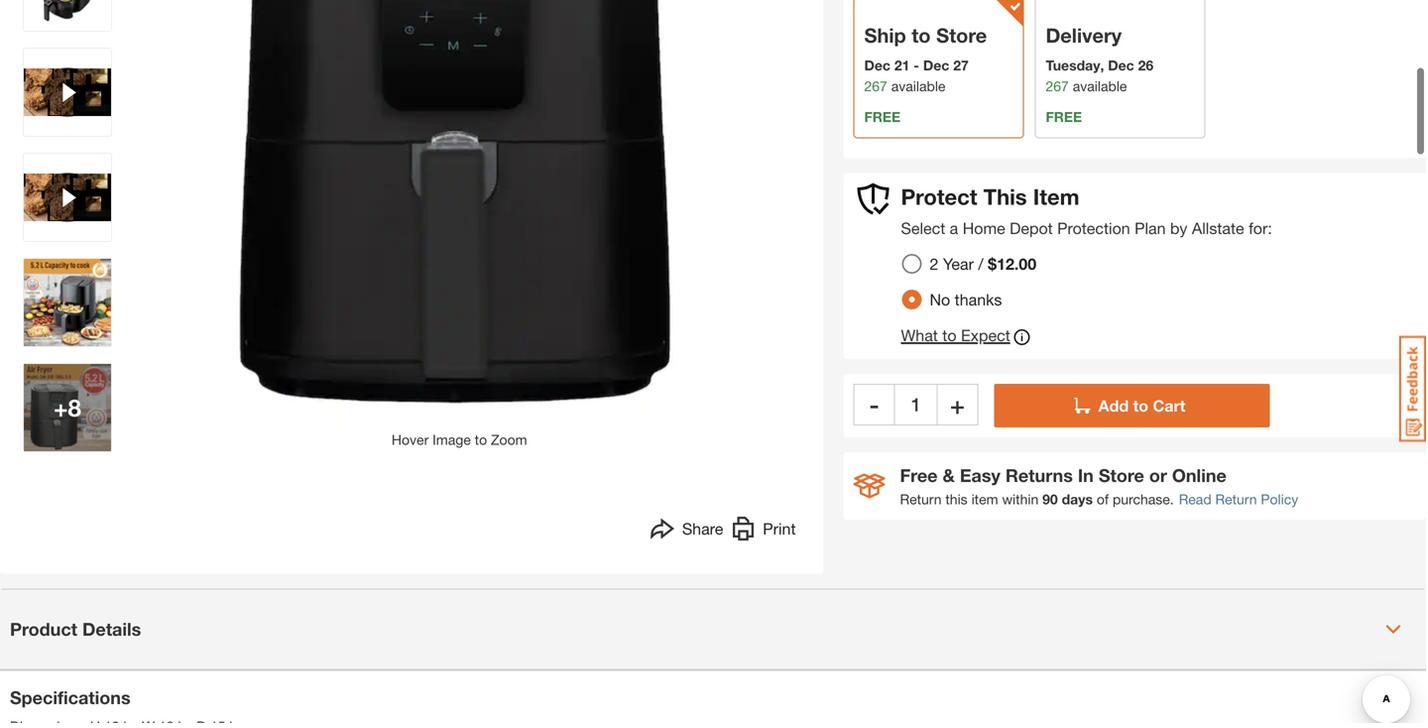 Task type: describe. For each thing, give the bounding box(es) containing it.
black emerald air fryers sm air 1804 5 0 1d.2 image
[[24, 259, 111, 346]]

depot
[[1010, 219, 1054, 238]]

product details
[[10, 619, 141, 640]]

2 year / $12.00
[[930, 254, 1037, 273]]

what
[[902, 326, 939, 345]]

&
[[943, 465, 955, 486]]

2 dec from the left
[[924, 57, 950, 73]]

read
[[1180, 491, 1212, 507]]

store inside free & easy returns in store or online return this item within 90 days of purchase. read return policy
[[1099, 465, 1145, 486]]

ship
[[865, 23, 907, 47]]

read return policy link
[[1180, 489, 1299, 510]]

option group containing 2 year /
[[895, 246, 1053, 317]]

27
[[954, 57, 969, 73]]

online
[[1173, 465, 1227, 486]]

add to cart
[[1099, 396, 1186, 415]]

267 inside delivery tuesday, dec 26 267 available
[[1046, 78, 1070, 94]]

details
[[82, 619, 141, 640]]

6297898667001 image
[[24, 49, 111, 136]]

print
[[763, 519, 796, 538]]

1 return from the left
[[901, 491, 942, 507]]

no
[[930, 290, 951, 309]]

dec inside delivery tuesday, dec 26 267 available
[[1109, 57, 1135, 73]]

what to expect
[[902, 326, 1011, 345]]

purchase.
[[1113, 491, 1175, 507]]

21
[[895, 57, 910, 73]]

no thanks
[[930, 290, 1003, 309]]

- button
[[854, 384, 896, 426]]

product
[[10, 619, 77, 640]]

2
[[930, 254, 939, 273]]

protection
[[1058, 219, 1131, 238]]

item
[[1034, 183, 1080, 210]]

returns
[[1006, 465, 1074, 486]]

$12.00
[[989, 254, 1037, 273]]

available inside delivery tuesday, dec 26 267 available
[[1073, 78, 1128, 94]]

image
[[433, 432, 471, 448]]

/
[[979, 254, 984, 273]]

90
[[1043, 491, 1059, 507]]

within
[[1003, 491, 1039, 507]]

26
[[1139, 57, 1154, 73]]

delivery tuesday, dec 26 267 available
[[1046, 23, 1154, 94]]

2 return from the left
[[1216, 491, 1258, 507]]

- inside ship to store dec 21 - dec 27 267 available
[[914, 57, 920, 73]]

year
[[944, 254, 974, 273]]

feedback link image
[[1400, 335, 1427, 443]]

share button
[[651, 517, 724, 546]]

specifications
[[10, 687, 131, 709]]

available inside ship to store dec 21 - dec 27 267 available
[[892, 78, 946, 94]]



Task type: locate. For each thing, give the bounding box(es) containing it.
item
[[972, 491, 999, 507]]

1 vertical spatial -
[[870, 390, 879, 419]]

select
[[902, 219, 946, 238]]

available down 21
[[892, 78, 946, 94]]

0 horizontal spatial free
[[865, 109, 901, 125]]

- inside button
[[870, 390, 879, 419]]

protect this item select a home depot protection plan by allstate for:
[[902, 183, 1273, 238]]

2 available from the left
[[1073, 78, 1128, 94]]

free down 21
[[865, 109, 901, 125]]

1 horizontal spatial 267
[[1046, 78, 1070, 94]]

267 down the tuesday,
[[1046, 78, 1070, 94]]

0 vertical spatial -
[[914, 57, 920, 73]]

1 horizontal spatial store
[[1099, 465, 1145, 486]]

free & easy returns in store or online return this item within 90 days of purchase. read return policy
[[901, 465, 1299, 507]]

free
[[901, 465, 938, 486]]

black emerald air fryers sm air 1804 5 0 e1.1 image
[[24, 0, 111, 31]]

0 vertical spatial store
[[937, 23, 988, 47]]

return right the read
[[1216, 491, 1258, 507]]

to for what
[[943, 326, 957, 345]]

+ button
[[937, 384, 979, 426]]

1 dec from the left
[[865, 57, 891, 73]]

allstate
[[1193, 219, 1245, 238]]

free for tuesday,
[[1046, 109, 1083, 125]]

267 inside ship to store dec 21 - dec 27 267 available
[[865, 78, 888, 94]]

1 free from the left
[[865, 109, 901, 125]]

option group
[[895, 246, 1053, 317]]

expect
[[962, 326, 1011, 345]]

by
[[1171, 219, 1188, 238]]

+ 8
[[54, 393, 81, 422]]

+ for +
[[951, 390, 965, 419]]

8
[[68, 393, 81, 422]]

store
[[937, 23, 988, 47], [1099, 465, 1145, 486]]

to for ship
[[912, 23, 931, 47]]

1 vertical spatial store
[[1099, 465, 1145, 486]]

zoom
[[491, 432, 527, 448]]

home
[[963, 219, 1006, 238]]

1 horizontal spatial return
[[1216, 491, 1258, 507]]

+ for + 8
[[54, 393, 68, 422]]

- right 21
[[914, 57, 920, 73]]

0 horizontal spatial available
[[892, 78, 946, 94]]

free
[[865, 109, 901, 125], [1046, 109, 1083, 125]]

1 horizontal spatial dec
[[924, 57, 950, 73]]

dec left 27
[[924, 57, 950, 73]]

what to expect button
[[902, 325, 1031, 349]]

add to cart button
[[995, 384, 1271, 428]]

267 down ship on the top of page
[[865, 78, 888, 94]]

+ inside button
[[951, 390, 965, 419]]

print button
[[732, 517, 796, 546]]

a
[[950, 219, 959, 238]]

0 horizontal spatial 267
[[865, 78, 888, 94]]

available down the tuesday,
[[1073, 78, 1128, 94]]

store up 27
[[937, 23, 988, 47]]

3 dec from the left
[[1109, 57, 1135, 73]]

1 267 from the left
[[865, 78, 888, 94]]

policy
[[1262, 491, 1299, 507]]

0 horizontal spatial store
[[937, 23, 988, 47]]

thanks
[[955, 290, 1003, 309]]

-
[[914, 57, 920, 73], [870, 390, 879, 419]]

2 free from the left
[[1046, 109, 1083, 125]]

in
[[1079, 465, 1094, 486]]

black emerald air fryers sm air 1804 5 0 66.3 image
[[24, 364, 111, 452]]

2 267 from the left
[[1046, 78, 1070, 94]]

protect
[[902, 183, 978, 210]]

cart
[[1154, 396, 1186, 415]]

1 horizontal spatial free
[[1046, 109, 1083, 125]]

or
[[1150, 465, 1168, 486]]

hover
[[392, 432, 429, 448]]

1 horizontal spatial available
[[1073, 78, 1128, 94]]

0 horizontal spatial dec
[[865, 57, 891, 73]]

0 horizontal spatial +
[[54, 393, 68, 422]]

to
[[912, 23, 931, 47], [943, 326, 957, 345], [1134, 396, 1149, 415], [475, 432, 487, 448]]

to for add
[[1134, 396, 1149, 415]]

267
[[865, 78, 888, 94], [1046, 78, 1070, 94]]

add
[[1099, 396, 1129, 415]]

dec
[[865, 57, 891, 73], [924, 57, 950, 73], [1109, 57, 1135, 73]]

icon image
[[854, 474, 886, 499]]

specifications button
[[0, 671, 1427, 723]]

to inside 'button'
[[943, 326, 957, 345]]

2 horizontal spatial dec
[[1109, 57, 1135, 73]]

1 horizontal spatial -
[[914, 57, 920, 73]]

None field
[[896, 384, 937, 426]]

plan
[[1135, 219, 1166, 238]]

to right ship on the top of page
[[912, 23, 931, 47]]

+
[[951, 390, 965, 419], [54, 393, 68, 422]]

free for to
[[865, 109, 901, 125]]

share
[[683, 519, 724, 538]]

tuesday,
[[1046, 57, 1105, 73]]

for:
[[1249, 219, 1273, 238]]

delivery
[[1046, 23, 1122, 47]]

store inside ship to store dec 21 - dec 27 267 available
[[937, 23, 988, 47]]

0 horizontal spatial return
[[901, 491, 942, 507]]

product details button
[[0, 590, 1427, 669]]

hover image to zoom
[[392, 432, 527, 448]]

free down the tuesday,
[[1046, 109, 1083, 125]]

dec left 21
[[865, 57, 891, 73]]

return
[[901, 491, 942, 507], [1216, 491, 1258, 507]]

easy
[[960, 465, 1001, 486]]

to right add
[[1134, 396, 1149, 415]]

this
[[984, 183, 1028, 210]]

this
[[946, 491, 968, 507]]

of
[[1097, 491, 1109, 507]]

return down free
[[901, 491, 942, 507]]

6297898677001 image
[[24, 154, 111, 241]]

1 available from the left
[[892, 78, 946, 94]]

hover image to zoom button
[[162, 0, 757, 451]]

to inside ship to store dec 21 - dec 27 267 available
[[912, 23, 931, 47]]

0 horizontal spatial -
[[870, 390, 879, 419]]

- up icon in the bottom of the page
[[870, 390, 879, 419]]

to right what
[[943, 326, 957, 345]]

store up the of
[[1099, 465, 1145, 486]]

to left zoom
[[475, 432, 487, 448]]

1 horizontal spatial +
[[951, 390, 965, 419]]

available
[[892, 78, 946, 94], [1073, 78, 1128, 94]]

dec left 26
[[1109, 57, 1135, 73]]

ship to store dec 21 - dec 27 267 available
[[865, 23, 988, 94]]

days
[[1062, 491, 1094, 507]]



Task type: vqa. For each thing, say whether or not it's contained in the screenshot.
175 Dollars And 00 Cents ELEMENT containing 00
no



